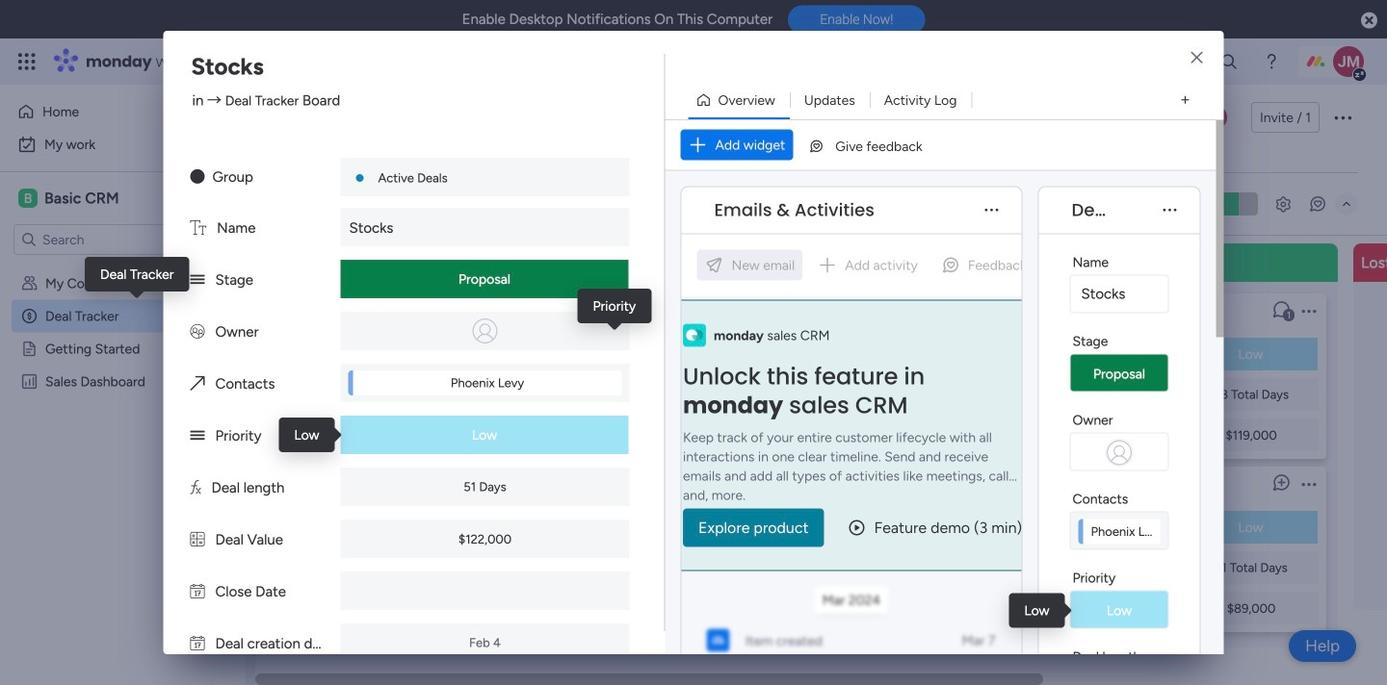 Task type: vqa. For each thing, say whether or not it's contained in the screenshot.
select product image
yes



Task type: describe. For each thing, give the bounding box(es) containing it.
v2 small numbers digit column outline image for v2 status outline image
[[1107, 428, 1119, 443]]

0 horizontal spatial list box
[[0, 263, 246, 658]]

1 v2 small numbers digit column outline image from the left
[[309, 428, 322, 443]]

dapulse numbers column image
[[190, 532, 205, 549]]

2 dapulse date column image from the top
[[190, 636, 205, 653]]

angle down image
[[373, 197, 383, 211]]

help image
[[1262, 52, 1281, 71]]

close image
[[1191, 51, 1203, 65]]

dapulse close image
[[1361, 11, 1378, 31]]

public dashboard image
[[20, 373, 39, 391]]

v2 status image
[[190, 272, 205, 289]]

v2 function small outline image for v2 status outline image
[[1107, 387, 1119, 403]]

select product image
[[17, 52, 37, 71]]

more dots image
[[985, 203, 998, 217]]

1 horizontal spatial v2 function small outline image
[[841, 387, 853, 403]]

jeremy miller image
[[1202, 105, 1227, 130]]

v2 function small outline image for right v2 status outline icon
[[1107, 561, 1119, 576]]

1 horizontal spatial add view image
[[1181, 93, 1189, 107]]

v2 small numbers digit column outline image for right v2 status outline icon
[[1107, 601, 1119, 617]]

workspace image
[[18, 188, 38, 209]]

v2 status image
[[190, 428, 205, 445]]

v2 sun image
[[190, 169, 205, 186]]

v2 board relation small image
[[190, 376, 205, 393]]



Task type: locate. For each thing, give the bounding box(es) containing it.
public board image
[[20, 340, 39, 358]]

search everything image
[[1220, 52, 1239, 71]]

2 v2 small numbers digit column outline image from the left
[[575, 428, 588, 443]]

0 vertical spatial add view image
[[1181, 93, 1189, 107]]

0 horizontal spatial v2 small numbers digit column outline image
[[309, 428, 322, 443]]

v2 status outline image
[[1107, 347, 1119, 362]]

arrow down image
[[655, 193, 678, 216]]

option
[[12, 96, 205, 127], [12, 129, 234, 160], [0, 266, 246, 270]]

v2 function small outline image
[[309, 387, 322, 403], [1107, 387, 1119, 403], [841, 561, 853, 576]]

v2 function small outline image
[[575, 387, 588, 403], [841, 387, 853, 403], [1107, 561, 1119, 576]]

workspace selection element
[[18, 187, 122, 210]]

2 horizontal spatial list box
[[1099, 286, 1326, 633]]

1 dapulse date column image from the top
[[190, 584, 205, 601]]

1 vertical spatial dapulse date column image
[[190, 636, 205, 653]]

dialog
[[0, 0, 1387, 686]]

row group
[[286, 244, 1387, 674]]

1 horizontal spatial v2 status outline image
[[841, 520, 853, 536]]

0 vertical spatial dapulse date column image
[[190, 584, 205, 601]]

None field
[[709, 198, 879, 223], [1067, 198, 1114, 223], [709, 198, 879, 223], [1067, 198, 1114, 223]]

v2 small numbers digit column outline image for v2 status outline icon to the middle
[[841, 601, 853, 617]]

0 horizontal spatial v2 status outline image
[[575, 347, 588, 362]]

2 horizontal spatial v2 function small outline image
[[1107, 561, 1119, 576]]

1 vertical spatial add view image
[[516, 149, 524, 163]]

1 horizontal spatial v2 function small outline image
[[841, 561, 853, 576]]

2 horizontal spatial v2 status outline image
[[1107, 520, 1119, 536]]

v2 small numbers digit column outline image
[[841, 428, 853, 443], [1107, 428, 1119, 443], [841, 601, 853, 617], [1107, 601, 1119, 617]]

list box
[[0, 263, 246, 658], [833, 286, 1061, 633], [1099, 286, 1326, 633]]

dapulse date column image
[[190, 584, 205, 601], [190, 636, 205, 653]]

Search field
[[429, 191, 487, 218]]

1 horizontal spatial v2 small numbers digit column outline image
[[575, 428, 588, 443]]

0 horizontal spatial v2 function small outline image
[[309, 387, 322, 403]]

1 vertical spatial option
[[12, 129, 234, 160]]

0 vertical spatial option
[[12, 96, 205, 127]]

v2 multiple person column image
[[190, 324, 205, 341]]

tab list
[[292, 141, 1358, 172]]

0 horizontal spatial v2 function small outline image
[[575, 387, 588, 403]]

more dots image
[[1163, 203, 1177, 217]]

monday marketplace image
[[1172, 52, 1192, 71]]

2 vertical spatial option
[[0, 266, 246, 270]]

collapse image
[[1339, 197, 1354, 212]]

Search in workspace field
[[40, 229, 161, 251]]

tab
[[505, 141, 536, 171]]

0 horizontal spatial add view image
[[516, 149, 524, 163]]

v2 status outline image
[[575, 347, 588, 362], [841, 520, 853, 536], [1107, 520, 1119, 536]]

v2 function small outline image for v2 status outline icon to the middle
[[841, 561, 853, 576]]

new deal image
[[777, 253, 797, 273]]

jeremy miller image
[[1333, 46, 1364, 77]]

add view image
[[1181, 93, 1189, 107], [516, 149, 524, 163]]

v2 small numbers digit column outline image
[[309, 428, 322, 443], [575, 428, 588, 443]]

dapulse text column image
[[190, 220, 206, 237]]

v2 function image
[[190, 480, 201, 497]]

v2 function small outline image for the leftmost v2 status outline icon
[[575, 387, 588, 403]]

v2 search image
[[415, 193, 429, 215]]

1 horizontal spatial list box
[[833, 286, 1061, 633]]

2 horizontal spatial v2 function small outline image
[[1107, 387, 1119, 403]]



